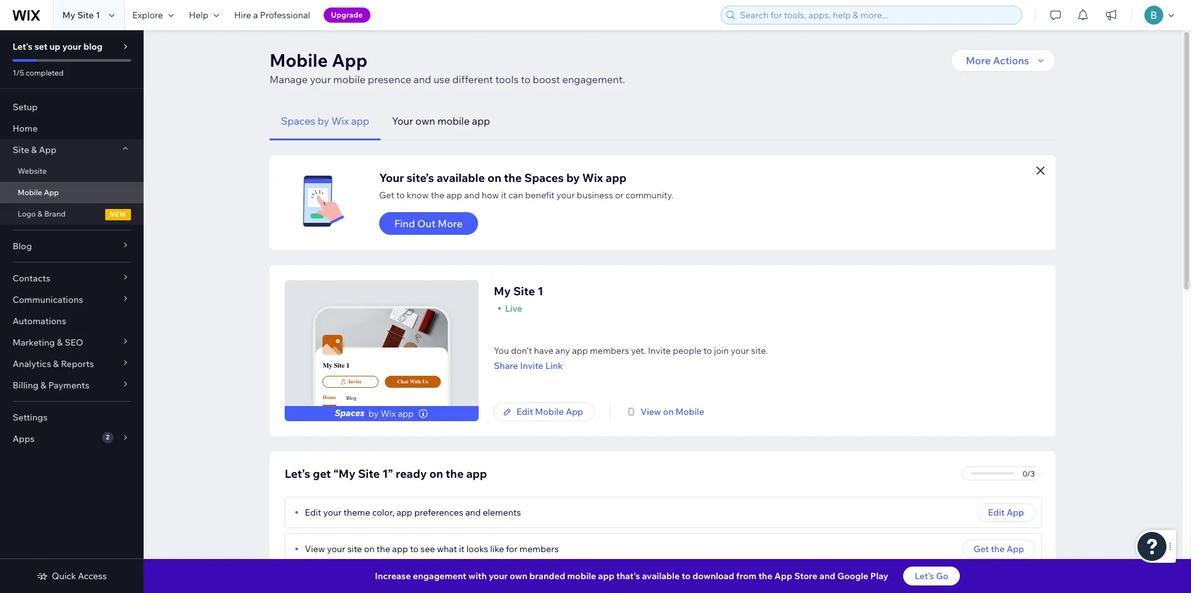 Task type: vqa. For each thing, say whether or not it's contained in the screenshot.
App within the "button"
yes



Task type: locate. For each thing, give the bounding box(es) containing it.
0 vertical spatial more
[[966, 54, 991, 67]]

my up home blog
[[323, 362, 332, 370]]

let's inside button
[[915, 571, 934, 582]]

1 horizontal spatial members
[[520, 544, 559, 555]]

0 horizontal spatial let's
[[285, 467, 310, 481]]

my site 1 up live
[[494, 284, 543, 299]]

your inside 'mobile app manage your mobile presence and use different tools to boost engagement.'
[[310, 73, 331, 86]]

own down use
[[415, 115, 435, 127]]

1 vertical spatial available
[[642, 571, 680, 582]]

to left "know" on the top left of the page
[[396, 190, 405, 201]]

1 vertical spatial share invite link button
[[944, 576, 1036, 593]]

it
[[501, 190, 507, 201], [459, 544, 465, 555]]

your inside 'your site's available on the spaces by wix app get to know the app and how it can benefit your business or community.'
[[379, 171, 404, 185]]

app left store
[[774, 571, 792, 582]]

0 vertical spatial own
[[415, 115, 435, 127]]

theme
[[344, 507, 370, 518]]

0 vertical spatial it
[[501, 190, 507, 201]]

community.
[[626, 190, 674, 201]]

1 vertical spatial members
[[520, 544, 559, 555]]

invite right "yet."
[[648, 345, 671, 357]]

& inside dropdown button
[[57, 337, 63, 348]]

spaces up benefit
[[524, 171, 564, 185]]

app down different
[[472, 115, 490, 127]]

0 horizontal spatial share
[[494, 360, 518, 372]]

1 horizontal spatial mobile
[[437, 115, 470, 127]]

my site 1 up home blog
[[323, 362, 350, 370]]

edit app
[[988, 507, 1024, 518]]

edit for edit your theme color, app preferences and elements
[[305, 507, 321, 518]]

join
[[714, 345, 729, 357]]

find
[[394, 217, 415, 230]]

1 horizontal spatial share invite link button
[[944, 576, 1036, 593]]

2 horizontal spatial edit
[[988, 507, 1005, 518]]

mobile inside button
[[535, 406, 564, 418]]

&
[[31, 144, 37, 156], [38, 209, 42, 219], [57, 337, 63, 348], [53, 358, 59, 370], [40, 380, 46, 391]]

1 horizontal spatial by
[[369, 408, 379, 420]]

my up live
[[494, 284, 511, 299]]

let's set up your blog
[[13, 41, 103, 52]]

site up the 'blog'
[[77, 9, 94, 21]]

1 horizontal spatial home
[[323, 395, 336, 401]]

link
[[545, 360, 563, 372], [1007, 580, 1024, 592]]

your inside your own mobile app button
[[392, 115, 413, 127]]

sidebar element
[[0, 30, 144, 593]]

use
[[434, 73, 450, 86]]

2 horizontal spatial members
[[590, 345, 629, 357]]

1 vertical spatial your
[[379, 171, 404, 185]]

app up the brand
[[44, 188, 59, 197]]

wix inside 'your site's available on the spaces by wix app get to know the app and how it can benefit your business or community.'
[[582, 171, 603, 185]]

1 vertical spatial spaces
[[524, 171, 564, 185]]

& up website
[[31, 144, 37, 156]]

1 vertical spatial by
[[566, 171, 580, 185]]

0 vertical spatial my site 1
[[62, 9, 100, 21]]

0 horizontal spatial blog
[[13, 241, 32, 252]]

share
[[494, 360, 518, 372], [955, 580, 980, 592]]

mobile right branded
[[567, 571, 596, 582]]

more
[[966, 54, 991, 67], [438, 217, 463, 230]]

billing & payments
[[13, 380, 89, 391]]

let's go button
[[904, 567, 960, 586]]

invite down get the app
[[982, 580, 1005, 592]]

let's
[[285, 467, 310, 481], [915, 571, 934, 582]]

your
[[392, 115, 413, 127], [379, 171, 404, 185]]

1 horizontal spatial wix
[[381, 408, 396, 420]]

1 vertical spatial more
[[438, 217, 463, 230]]

your left the site's
[[379, 171, 404, 185]]

automations link
[[0, 311, 144, 332]]

invite up home blog
[[348, 379, 362, 385]]

0 vertical spatial 1
[[96, 9, 100, 21]]

to right tools
[[521, 73, 531, 86]]

1 vertical spatial home
[[323, 395, 336, 401]]

share right go
[[955, 580, 980, 592]]

0 horizontal spatial more
[[438, 217, 463, 230]]

link down any
[[545, 360, 563, 372]]

1/5 completed
[[13, 68, 64, 77]]

& left reports
[[53, 358, 59, 370]]

payments
[[48, 380, 89, 391]]

your right manage
[[310, 73, 331, 86]]

your right up
[[62, 41, 81, 52]]

mobile inside "sidebar" element
[[18, 188, 42, 197]]

don't
[[511, 345, 532, 357]]

0 horizontal spatial spaces
[[281, 115, 315, 127]]

contacts
[[13, 273, 50, 284]]

view down you don't have any app members yet. invite people to join your site. share invite link at the bottom
[[641, 406, 661, 418]]

completed
[[26, 68, 64, 77]]

1 horizontal spatial view
[[641, 406, 661, 418]]

1 vertical spatial my site 1
[[494, 284, 543, 299]]

and right store
[[820, 571, 835, 582]]

0 horizontal spatial home
[[13, 123, 38, 134]]

& right logo
[[38, 209, 42, 219]]

0 horizontal spatial wix
[[331, 115, 349, 127]]

logo & brand
[[18, 209, 66, 219]]

0 horizontal spatial get
[[379, 190, 394, 201]]

mobile down use
[[437, 115, 470, 127]]

mobile
[[270, 49, 328, 71], [18, 188, 42, 197], [535, 406, 564, 418], [676, 406, 704, 418]]

& left seo at the left bottom of the page
[[57, 337, 63, 348]]

2 vertical spatial my site 1
[[323, 362, 350, 370]]

your inside you don't have any app members yet. invite people to join your site. share invite link
[[731, 345, 749, 357]]

share invite link button down get the app
[[944, 576, 1036, 593]]

1 vertical spatial own
[[510, 571, 528, 582]]

share invite link button down "yet."
[[494, 360, 768, 372]]

1 horizontal spatial share
[[955, 580, 980, 592]]

0 horizontal spatial it
[[459, 544, 465, 555]]

1
[[96, 9, 100, 21], [538, 284, 543, 299], [346, 362, 350, 370]]

let's for let's get "my site 1" ready on the app
[[285, 467, 310, 481]]

spaces inside button
[[281, 115, 315, 127]]

2 horizontal spatial wix
[[582, 171, 603, 185]]

edit down don't at the bottom
[[517, 406, 533, 418]]

2 horizontal spatial 1
[[538, 284, 543, 299]]

us
[[422, 379, 428, 385]]

2 vertical spatial mobile
[[567, 571, 596, 582]]

to
[[521, 73, 531, 86], [396, 190, 405, 201], [704, 345, 712, 357], [410, 544, 419, 555], [682, 571, 691, 582], [427, 580, 436, 592]]

0 vertical spatial let's
[[285, 467, 310, 481]]

1 vertical spatial mobile
[[437, 115, 470, 127]]

see
[[420, 544, 435, 555]]

members
[[590, 345, 629, 357], [520, 544, 559, 555], [386, 580, 425, 592]]

2 horizontal spatial my site 1
[[494, 284, 543, 299]]

more inside button
[[438, 217, 463, 230]]

your right join
[[731, 345, 749, 357]]

you don't have any app members yet. invite people to join your site. share invite link
[[494, 345, 768, 372]]

wix inside button
[[331, 115, 349, 127]]

1 horizontal spatial 1
[[346, 362, 350, 370]]

view for view your site on the app to see what it looks like for members
[[305, 544, 325, 555]]

site up website
[[13, 144, 29, 156]]

mobile
[[333, 73, 366, 86], [437, 115, 470, 127], [567, 571, 596, 582]]

blog inside blog dropdown button
[[13, 241, 32, 252]]

it inside 'your site's available on the spaces by wix app get to know the app and how it can benefit your business or community.'
[[501, 190, 507, 201]]

edit mobile app button
[[494, 403, 595, 421]]

0 vertical spatial members
[[590, 345, 629, 357]]

help
[[189, 9, 208, 21]]

tab list containing spaces by wix app
[[270, 102, 1056, 140]]

0 vertical spatial my
[[62, 9, 75, 21]]

on
[[488, 171, 501, 185], [663, 406, 674, 418], [429, 467, 443, 481], [364, 544, 375, 555]]

1 horizontal spatial it
[[501, 190, 507, 201]]

your for own
[[392, 115, 413, 127]]

that's
[[616, 571, 640, 582]]

0 vertical spatial your
[[392, 115, 413, 127]]

share invite link
[[955, 580, 1024, 592]]

1 vertical spatial let's
[[915, 571, 934, 582]]

explore
[[132, 9, 163, 21]]

& for logo
[[38, 209, 42, 219]]

1 up have
[[538, 284, 543, 299]]

0 vertical spatial mobile
[[333, 73, 366, 86]]

mobile up manage
[[270, 49, 328, 71]]

available right that's
[[642, 571, 680, 582]]

the
[[504, 171, 522, 185], [431, 190, 444, 201], [446, 467, 464, 481], [377, 544, 390, 555], [991, 544, 1005, 555], [759, 571, 773, 582]]

link down get the app
[[1007, 580, 1024, 592]]

app right any
[[572, 345, 588, 357]]

1 vertical spatial view
[[305, 544, 325, 555]]

analytics & reports
[[13, 358, 94, 370]]

0 horizontal spatial members
[[386, 580, 425, 592]]

2 horizontal spatial by
[[566, 171, 580, 185]]

1 vertical spatial get
[[974, 544, 989, 555]]

your left 'site'
[[327, 544, 345, 555]]

mobile down people
[[676, 406, 704, 418]]

chat with us
[[397, 379, 428, 385]]

1 horizontal spatial let's
[[915, 571, 934, 582]]

& inside dropdown button
[[31, 144, 37, 156]]

app up get the app button
[[1007, 507, 1024, 518]]

more left actions
[[966, 54, 991, 67]]

your
[[62, 41, 81, 52], [310, 73, 331, 86], [557, 190, 575, 201], [731, 345, 749, 357], [323, 507, 342, 518], [327, 544, 345, 555], [489, 571, 508, 582], [330, 580, 348, 592]]

0 vertical spatial view
[[641, 406, 661, 418]]

view
[[641, 406, 661, 418], [305, 544, 325, 555]]

access
[[78, 571, 107, 582]]

1 vertical spatial my
[[494, 284, 511, 299]]

own down for
[[510, 571, 528, 582]]

& for analytics
[[53, 358, 59, 370]]

spaces
[[281, 115, 315, 127], [524, 171, 564, 185]]

app left that's
[[598, 571, 614, 582]]

people
[[673, 345, 702, 357]]

can
[[509, 190, 523, 201]]

mobile app link
[[0, 182, 144, 203]]

share inside you don't have any app members yet. invite people to join your site. share invite link
[[494, 360, 518, 372]]

it right what
[[459, 544, 465, 555]]

different
[[452, 73, 493, 86]]

get inside button
[[974, 544, 989, 555]]

invite
[[648, 345, 671, 357], [520, 360, 543, 372], [348, 379, 362, 385], [305, 580, 328, 592], [982, 580, 1005, 592]]

website
[[18, 166, 47, 176]]

1 vertical spatial share
[[955, 580, 980, 592]]

download
[[693, 571, 734, 582]]

manage
[[270, 73, 308, 86]]

your inside "sidebar" element
[[62, 41, 81, 52]]

website link
[[0, 161, 144, 182]]

app
[[332, 49, 368, 71], [39, 144, 56, 156], [44, 188, 59, 197], [566, 406, 583, 418], [1007, 507, 1024, 518], [1007, 544, 1024, 555], [774, 571, 792, 582]]

0 vertical spatial spaces
[[281, 115, 315, 127]]

spaces inside 'your site's available on the spaces by wix app get to know the app and how it can benefit your business or community.'
[[524, 171, 564, 185]]

0 vertical spatial home
[[13, 123, 38, 134]]

how
[[482, 190, 499, 201]]

billing & payments button
[[0, 375, 144, 396]]

hire a professional link
[[227, 0, 318, 30]]

0 vertical spatial blog
[[13, 241, 32, 252]]

1 vertical spatial it
[[459, 544, 465, 555]]

home link
[[0, 118, 144, 139]]

to left download
[[682, 571, 691, 582]]

share down you
[[494, 360, 518, 372]]

app down upgrade "button"
[[332, 49, 368, 71]]

1 horizontal spatial more
[[966, 54, 991, 67]]

0 horizontal spatial link
[[545, 360, 563, 372]]

mobile down have
[[535, 406, 564, 418]]

home inside home blog
[[323, 395, 336, 401]]

it left can
[[501, 190, 507, 201]]

the up share invite link
[[991, 544, 1005, 555]]

invite down don't at the bottom
[[520, 360, 543, 372]]

your right benefit
[[557, 190, 575, 201]]

own
[[415, 115, 435, 127], [510, 571, 528, 582]]

1 horizontal spatial blog
[[346, 396, 357, 401]]

let's left the get
[[285, 467, 310, 481]]

first
[[350, 580, 366, 592]]

edit down the get
[[305, 507, 321, 518]]

contacts button
[[0, 268, 144, 289]]

home inside "sidebar" element
[[13, 123, 38, 134]]

spaces down manage
[[281, 115, 315, 127]]

& right billing
[[40, 380, 46, 391]]

members left start at the bottom of page
[[386, 580, 425, 592]]

preferences
[[414, 507, 463, 518]]

1 horizontal spatial link
[[1007, 580, 1024, 592]]

the right 'site'
[[377, 544, 390, 555]]

the right "know" on the top left of the page
[[431, 190, 444, 201]]

quick
[[52, 571, 76, 582]]

1 horizontal spatial my
[[323, 362, 332, 370]]

edit up get the app button
[[988, 507, 1005, 518]]

2 vertical spatial members
[[386, 580, 425, 592]]

0 vertical spatial available
[[437, 171, 485, 185]]

0 vertical spatial share
[[494, 360, 518, 372]]

and left use
[[414, 73, 431, 86]]

and left how
[[464, 190, 480, 201]]

settings link
[[0, 407, 144, 428]]

blog
[[83, 41, 103, 52]]

edit
[[517, 406, 533, 418], [305, 507, 321, 518], [988, 507, 1005, 518]]

seo
[[65, 337, 83, 348]]

Search for tools, apps, help & more... field
[[736, 6, 1018, 24]]

communications button
[[0, 289, 144, 311]]

share invite link button for you don't have any app members yet. invite people to join your site.
[[494, 360, 768, 372]]

app down the edit app
[[1007, 544, 1024, 555]]

1 vertical spatial 1
[[538, 284, 543, 299]]

0 horizontal spatial view
[[305, 544, 325, 555]]

app left how
[[446, 190, 462, 201]]

app down chat
[[398, 408, 414, 420]]

0 vertical spatial get
[[379, 190, 394, 201]]

share invite link button
[[494, 360, 768, 372], [944, 576, 1036, 593]]

mobile app
[[18, 188, 59, 197]]

get left "know" on the top left of the page
[[379, 190, 394, 201]]

view on mobile button
[[625, 406, 704, 418]]

business
[[577, 190, 613, 201]]

store
[[794, 571, 818, 582]]

hire a professional
[[234, 9, 310, 21]]

0 vertical spatial share invite link button
[[494, 360, 768, 372]]

share inside share invite link 'button'
[[955, 580, 980, 592]]

let's left go
[[915, 571, 934, 582]]

mobile left "presence" in the left top of the page
[[333, 73, 366, 86]]

0 vertical spatial by
[[318, 115, 329, 127]]

2 vertical spatial my
[[323, 362, 332, 370]]

mobile inside 'mobile app manage your mobile presence and use different tools to boost engagement.'
[[270, 49, 328, 71]]

1 vertical spatial link
[[1007, 580, 1024, 592]]

share invite link button for invite your first app members to start getting engagement
[[944, 576, 1036, 593]]

engagement down what
[[413, 571, 466, 582]]

1 horizontal spatial get
[[974, 544, 989, 555]]

2 vertical spatial wix
[[381, 408, 396, 420]]

1"
[[382, 467, 393, 481]]

1 horizontal spatial edit
[[517, 406, 533, 418]]

my site 1 up the 'blog'
[[62, 9, 100, 21]]

by
[[318, 115, 329, 127], [566, 171, 580, 185], [369, 408, 379, 420]]

0 horizontal spatial own
[[415, 115, 435, 127]]

get up share invite link
[[974, 544, 989, 555]]

0 horizontal spatial my
[[62, 9, 75, 21]]

available up how
[[437, 171, 485, 185]]

0 horizontal spatial share invite link button
[[494, 360, 768, 372]]

members right for
[[520, 544, 559, 555]]

1 vertical spatial blog
[[346, 396, 357, 401]]

actions
[[993, 54, 1029, 67]]

and inside 'your site's available on the spaces by wix app get to know the app and how it can benefit your business or community.'
[[464, 190, 480, 201]]

1 vertical spatial wix
[[582, 171, 603, 185]]

0 horizontal spatial by
[[318, 115, 329, 127]]

1/5
[[13, 68, 24, 77]]

to left join
[[704, 345, 712, 357]]

1 up home blog
[[346, 362, 350, 370]]

more right out
[[438, 217, 463, 230]]

app up website
[[39, 144, 56, 156]]

site's
[[407, 171, 434, 185]]

0 horizontal spatial available
[[437, 171, 485, 185]]

automations
[[13, 316, 66, 327]]

members left "yet."
[[590, 345, 629, 357]]

to inside you don't have any app members yet. invite people to join your site. share invite link
[[704, 345, 712, 357]]

0 horizontal spatial mobile
[[333, 73, 366, 86]]

tab list
[[270, 102, 1056, 140]]

0 horizontal spatial edit
[[305, 507, 321, 518]]

settings
[[13, 412, 48, 423]]

site
[[77, 9, 94, 21], [13, 144, 29, 156], [513, 284, 535, 299], [334, 362, 345, 370], [358, 467, 380, 481]]

1 horizontal spatial spaces
[[524, 171, 564, 185]]

1 up the 'blog'
[[96, 9, 100, 21]]

0 vertical spatial link
[[545, 360, 563, 372]]

my up 'let's set up your blog'
[[62, 9, 75, 21]]

by wix app
[[369, 408, 414, 420]]

engagement down for
[[491, 580, 544, 592]]

home for home
[[13, 123, 38, 134]]

your down "presence" in the left top of the page
[[392, 115, 413, 127]]

invite your first app members to start getting engagement
[[305, 580, 544, 592]]

with
[[468, 571, 487, 582]]

view left 'site'
[[305, 544, 325, 555]]

my
[[62, 9, 75, 21], [494, 284, 511, 299], [323, 362, 332, 370]]

more actions button
[[951, 49, 1056, 72]]



Task type: describe. For each thing, give the bounding box(es) containing it.
view on mobile
[[641, 406, 704, 418]]

ready
[[396, 467, 427, 481]]

app right color,
[[396, 507, 412, 518]]

analytics & reports button
[[0, 353, 144, 375]]

and left elements
[[465, 507, 481, 518]]

your own mobile app button
[[381, 102, 501, 140]]

get the app button
[[962, 540, 1036, 559]]

more actions
[[966, 54, 1029, 67]]

branded
[[530, 571, 565, 582]]

0 horizontal spatial engagement
[[413, 571, 466, 582]]

0 horizontal spatial my site 1
[[62, 9, 100, 21]]

edit app button
[[977, 503, 1036, 522]]

engagement.
[[562, 73, 625, 86]]

site
[[347, 544, 362, 555]]

1 horizontal spatial engagement
[[491, 580, 544, 592]]

yet.
[[631, 345, 646, 357]]

what
[[437, 544, 457, 555]]

app inside dropdown button
[[39, 144, 56, 156]]

from
[[736, 571, 757, 582]]

boost
[[533, 73, 560, 86]]

communications
[[13, 294, 83, 306]]

your own mobile app
[[392, 115, 490, 127]]

site up live
[[513, 284, 535, 299]]

upgrade
[[331, 10, 363, 20]]

the up preferences
[[446, 467, 464, 481]]

more inside dropdown button
[[966, 54, 991, 67]]

2 horizontal spatial my
[[494, 284, 511, 299]]

view your site on the app to see what it looks like for members
[[305, 544, 559, 555]]

mobile inside button
[[437, 115, 470, 127]]

your site's available on the spaces by wix app get to know the app and how it can benefit your business or community.
[[379, 171, 674, 201]]

up
[[49, 41, 60, 52]]

increase engagement with your own branded mobile app that's available to download from the app store and google play
[[375, 571, 888, 582]]

a
[[253, 9, 258, 21]]

edit for edit mobile app
[[517, 406, 533, 418]]

link inside 'button'
[[1007, 580, 1024, 592]]

& for billing
[[40, 380, 46, 391]]

link inside you don't have any app members yet. invite people to join your site. share invite link
[[545, 360, 563, 372]]

let's
[[13, 41, 32, 52]]

the up can
[[504, 171, 522, 185]]

& for marketing
[[57, 337, 63, 348]]

play
[[870, 571, 888, 582]]

spaces by wix app
[[281, 115, 369, 127]]

or
[[615, 190, 624, 201]]

let's for let's go
[[915, 571, 934, 582]]

marketing & seo button
[[0, 332, 144, 353]]

marketing
[[13, 337, 55, 348]]

the right from
[[759, 571, 773, 582]]

available inside 'your site's available on the spaces by wix app get to know the app and how it can benefit your business or community.'
[[437, 171, 485, 185]]

app down any
[[566, 406, 583, 418]]

with
[[410, 379, 421, 385]]

setup link
[[0, 96, 144, 118]]

site up home blog
[[334, 362, 345, 370]]

chat
[[397, 379, 408, 385]]

on inside 'your site's available on the spaces by wix app get to know the app and how it can benefit your business or community.'
[[488, 171, 501, 185]]

mobile inside 'mobile app manage your mobile presence and use different tools to boost engagement.'
[[333, 73, 366, 86]]

getting
[[459, 580, 489, 592]]

your left theme
[[323, 507, 342, 518]]

let's go
[[915, 571, 948, 582]]

app inside 'mobile app manage your mobile presence and use different tools to boost engagement.'
[[332, 49, 368, 71]]

app right first
[[368, 580, 384, 592]]

upgrade button
[[323, 8, 370, 23]]

logo
[[18, 209, 36, 219]]

site left 1"
[[358, 467, 380, 481]]

have
[[534, 345, 554, 357]]

new
[[110, 210, 127, 219]]

marketing & seo
[[13, 337, 83, 348]]

and inside 'mobile app manage your mobile presence and use different tools to boost engagement.'
[[414, 73, 431, 86]]

the inside get the app button
[[991, 544, 1005, 555]]

app up or
[[606, 171, 627, 185]]

any
[[556, 345, 570, 357]]

1 horizontal spatial my site 1
[[323, 362, 350, 370]]

presence
[[368, 73, 411, 86]]

site & app button
[[0, 139, 144, 161]]

site inside dropdown button
[[13, 144, 29, 156]]

& for site
[[31, 144, 37, 156]]

professional
[[260, 9, 310, 21]]

live
[[505, 303, 522, 314]]

color,
[[372, 507, 395, 518]]

billing
[[13, 380, 39, 391]]

set
[[34, 41, 47, 52]]

elements
[[483, 507, 521, 518]]

2 horizontal spatial mobile
[[567, 571, 596, 582]]

home blog
[[323, 395, 357, 401]]

site & app
[[13, 144, 56, 156]]

edit mobile app
[[517, 406, 583, 418]]

know
[[407, 190, 429, 201]]

to left see
[[410, 544, 419, 555]]

"my
[[333, 467, 355, 481]]

your for site's
[[379, 171, 404, 185]]

app down "presence" in the left top of the page
[[351, 115, 369, 127]]

setup
[[13, 101, 38, 113]]

by inside 'your site's available on the spaces by wix app get to know the app and how it can benefit your business or community.'
[[566, 171, 580, 185]]

brand
[[44, 209, 66, 219]]

to inside 'mobile app manage your mobile presence and use different tools to boost engagement.'
[[521, 73, 531, 86]]

quick access
[[52, 571, 107, 582]]

edit for edit app
[[988, 507, 1005, 518]]

0 horizontal spatial 1
[[96, 9, 100, 21]]

blog inside home blog
[[346, 396, 357, 401]]

apps
[[13, 433, 34, 445]]

find out more
[[394, 217, 463, 230]]

1 horizontal spatial own
[[510, 571, 528, 582]]

get inside 'your site's available on the spaces by wix app get to know the app and how it can benefit your business or community.'
[[379, 190, 394, 201]]

your inside 'your site's available on the spaces by wix app get to know the app and how it can benefit your business or community.'
[[557, 190, 575, 201]]

members inside you don't have any app members yet. invite people to join your site. share invite link
[[590, 345, 629, 357]]

app up elements
[[466, 467, 487, 481]]

to inside 'your site's available on the spaces by wix app get to know the app and how it can benefit your business or community.'
[[396, 190, 405, 201]]

invite inside share invite link 'button'
[[982, 580, 1005, 592]]

looks
[[467, 544, 488, 555]]

app left see
[[392, 544, 408, 555]]

let's get "my site 1" ready on the app
[[285, 467, 487, 481]]

to left start at the bottom of page
[[427, 580, 436, 592]]

home for home blog
[[323, 395, 336, 401]]

benefit
[[525, 190, 555, 201]]

mobile app manage your mobile presence and use different tools to boost engagement.
[[270, 49, 625, 86]]

view for view on mobile
[[641, 406, 661, 418]]

your left first
[[330, 580, 348, 592]]

start
[[438, 580, 457, 592]]

by inside button
[[318, 115, 329, 127]]

app inside you don't have any app members yet. invite people to join your site. share invite link
[[572, 345, 588, 357]]

invite left first
[[305, 580, 328, 592]]

your right with
[[489, 571, 508, 582]]

own inside button
[[415, 115, 435, 127]]

2 vertical spatial by
[[369, 408, 379, 420]]

1 horizontal spatial available
[[642, 571, 680, 582]]

go
[[936, 571, 948, 582]]

2 vertical spatial 1
[[346, 362, 350, 370]]

find out more button
[[379, 212, 478, 235]]



